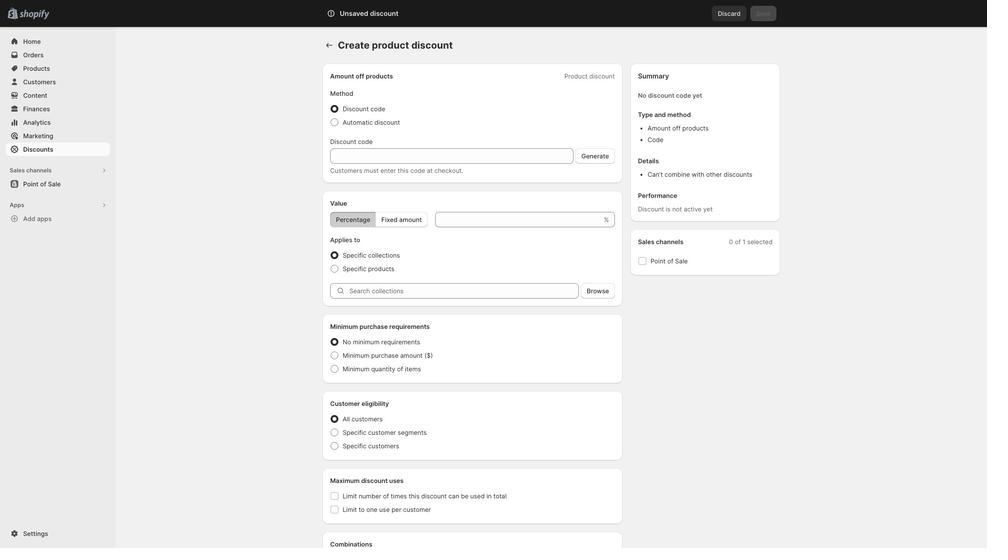 Task type: vqa. For each thing, say whether or not it's contained in the screenshot.
leftmost the Sale
yes



Task type: locate. For each thing, give the bounding box(es) containing it.
requirements for no minimum requirements
[[381, 339, 420, 346]]

0 vertical spatial purchase
[[360, 323, 388, 331]]

discounts link
[[6, 143, 110, 156]]

no up type
[[638, 92, 647, 99]]

0 horizontal spatial sales channels
[[10, 167, 52, 174]]

0 vertical spatial requirements
[[390, 323, 430, 331]]

amount up items
[[400, 352, 423, 360]]

2 specific from the top
[[343, 265, 367, 273]]

off down method
[[673, 124, 681, 132]]

0 horizontal spatial sale
[[48, 180, 61, 188]]

no minimum requirements
[[343, 339, 420, 346]]

specific products
[[343, 265, 395, 273]]

discount for maximum discount uses
[[361, 477, 388, 485]]

0 horizontal spatial no
[[343, 339, 351, 346]]

code down automatic discount
[[358, 138, 373, 146]]

sales channels down discounts
[[10, 167, 52, 174]]

automatic
[[343, 119, 373, 126]]

minimum purchase amount ($)
[[343, 352, 433, 360]]

customers down the customer eligibility
[[352, 416, 383, 423]]

products inside amount off products code
[[683, 124, 709, 132]]

0 horizontal spatial sales
[[10, 167, 25, 174]]

customer down the limit number of times this discount can be used in total
[[403, 506, 431, 514]]

0 vertical spatial sale
[[48, 180, 61, 188]]

1 horizontal spatial off
[[673, 124, 681, 132]]

minimum for minimum purchase amount ($)
[[343, 352, 370, 360]]

sales inside sales channels button
[[10, 167, 25, 174]]

percentage button
[[330, 212, 376, 228]]

save button
[[751, 6, 777, 21]]

1 limit from the top
[[343, 493, 357, 501]]

can
[[449, 493, 459, 501]]

1 vertical spatial products
[[683, 124, 709, 132]]

amount inside amount off products code
[[648, 124, 671, 132]]

analytics link
[[6, 116, 110, 129]]

sales down discounts
[[10, 167, 25, 174]]

0 vertical spatial channels
[[26, 167, 52, 174]]

minimum left quantity
[[343, 366, 370, 373]]

all customers
[[343, 416, 383, 423]]

1 horizontal spatial sales
[[638, 238, 655, 246]]

0 vertical spatial customers
[[23, 78, 56, 86]]

search button
[[354, 6, 634, 21]]

amount up method
[[330, 72, 354, 80]]

discard
[[718, 10, 741, 17]]

0 vertical spatial yet
[[693, 92, 703, 99]]

to
[[354, 236, 360, 244], [359, 506, 365, 514]]

browse button
[[581, 284, 615, 299]]

discount for automatic discount
[[375, 119, 400, 126]]

discount for no discount code yet
[[648, 92, 675, 99]]

customers must enter this code at checkout.
[[330, 167, 464, 175]]

0 vertical spatial sales channels
[[10, 167, 52, 174]]

to left 'one'
[[359, 506, 365, 514]]

customers for customers
[[23, 78, 56, 86]]

0 horizontal spatial customer
[[368, 429, 396, 437]]

products for amount off products code
[[683, 124, 709, 132]]

customers for specific customers
[[368, 443, 399, 450]]

1 vertical spatial customer
[[403, 506, 431, 514]]

channels down is
[[656, 238, 684, 246]]

1 vertical spatial amount
[[648, 124, 671, 132]]

1 vertical spatial channels
[[656, 238, 684, 246]]

channels down discounts
[[26, 167, 52, 174]]

products down method
[[683, 124, 709, 132]]

point of sale link
[[6, 177, 110, 191]]

purchase up quantity
[[371, 352, 399, 360]]

specific collections
[[343, 252, 400, 259]]

0 vertical spatial amount
[[330, 72, 354, 80]]

discount
[[370, 9, 399, 17], [411, 40, 453, 51], [590, 72, 615, 80], [648, 92, 675, 99], [375, 119, 400, 126], [361, 477, 388, 485], [421, 493, 447, 501]]

this right times at the bottom left
[[409, 493, 420, 501]]

1 horizontal spatial sale
[[675, 257, 688, 265]]

unsaved discount
[[340, 9, 399, 17]]

0 vertical spatial products
[[366, 72, 393, 80]]

selected
[[748, 238, 773, 246]]

% text field
[[436, 212, 602, 228]]

uses
[[389, 477, 404, 485]]

2 vertical spatial minimum
[[343, 366, 370, 373]]

content
[[23, 92, 47, 99]]

discount code up automatic
[[343, 105, 385, 113]]

1 vertical spatial off
[[673, 124, 681, 132]]

0 horizontal spatial customers
[[23, 78, 56, 86]]

settings
[[23, 530, 48, 538]]

minimum
[[353, 339, 380, 346]]

amount inside button
[[399, 216, 422, 224]]

0 vertical spatial customers
[[352, 416, 383, 423]]

0 vertical spatial sales
[[10, 167, 25, 174]]

0 vertical spatial point of sale
[[23, 180, 61, 188]]

product
[[372, 40, 409, 51]]

0 vertical spatial amount
[[399, 216, 422, 224]]

settings link
[[6, 528, 110, 541]]

analytics
[[23, 119, 51, 126]]

limit left 'one'
[[343, 506, 357, 514]]

0 vertical spatial off
[[356, 72, 364, 80]]

number
[[359, 493, 381, 501]]

with
[[692, 171, 705, 178]]

discount
[[343, 105, 369, 113], [330, 138, 356, 146], [638, 205, 664, 213]]

limit
[[343, 493, 357, 501], [343, 506, 357, 514]]

create
[[338, 40, 370, 51]]

off for amount off products
[[356, 72, 364, 80]]

0 of 1 selected
[[729, 238, 773, 246]]

1 vertical spatial customers
[[330, 167, 362, 175]]

must
[[364, 167, 379, 175]]

0 horizontal spatial point of sale
[[23, 180, 61, 188]]

purchase for requirements
[[360, 323, 388, 331]]

1 vertical spatial no
[[343, 339, 351, 346]]

1 vertical spatial yet
[[704, 205, 713, 213]]

1 vertical spatial customers
[[368, 443, 399, 450]]

off
[[356, 72, 364, 80], [673, 124, 681, 132]]

code up method
[[676, 92, 691, 99]]

customers
[[23, 78, 56, 86], [330, 167, 362, 175]]

applies to
[[330, 236, 360, 244]]

specific for specific customers
[[343, 443, 367, 450]]

unsaved
[[340, 9, 368, 17]]

sales channels down is
[[638, 238, 684, 246]]

to right applies
[[354, 236, 360, 244]]

1 horizontal spatial amount
[[648, 124, 671, 132]]

discount down performance
[[638, 205, 664, 213]]

total
[[494, 493, 507, 501]]

used
[[470, 493, 485, 501]]

all
[[343, 416, 350, 423]]

1 vertical spatial requirements
[[381, 339, 420, 346]]

method
[[668, 111, 691, 119]]

requirements
[[390, 323, 430, 331], [381, 339, 420, 346]]

this right the enter
[[398, 167, 409, 175]]

point of sale
[[23, 180, 61, 188], [651, 257, 688, 265]]

off for amount off products code
[[673, 124, 681, 132]]

discount down automatic
[[330, 138, 356, 146]]

no for no discount code yet
[[638, 92, 647, 99]]

requirements up 'no minimum requirements'
[[390, 323, 430, 331]]

0 horizontal spatial channels
[[26, 167, 52, 174]]

1 horizontal spatial sales channels
[[638, 238, 684, 246]]

customers down specific customer segments
[[368, 443, 399, 450]]

requirements up minimum purchase amount ($)
[[381, 339, 420, 346]]

customers down products at the left of page
[[23, 78, 56, 86]]

this
[[398, 167, 409, 175], [409, 493, 420, 501]]

0 horizontal spatial off
[[356, 72, 364, 80]]

2 limit from the top
[[343, 506, 357, 514]]

amount off products code
[[648, 124, 709, 144]]

0 vertical spatial discount
[[343, 105, 369, 113]]

add
[[23, 215, 35, 223]]

0 horizontal spatial amount
[[330, 72, 354, 80]]

fixed
[[382, 216, 398, 224]]

products down product
[[366, 72, 393, 80]]

customer up specific customers
[[368, 429, 396, 437]]

can't
[[648, 171, 663, 178]]

shopify image
[[19, 10, 49, 20]]

1 vertical spatial sale
[[675, 257, 688, 265]]

code
[[648, 136, 664, 144]]

marketing
[[23, 132, 53, 140]]

0 vertical spatial minimum
[[330, 323, 358, 331]]

yet right active
[[704, 205, 713, 213]]

sales down discount is not active yet
[[638, 238, 655, 246]]

1 horizontal spatial yet
[[704, 205, 713, 213]]

amount right fixed
[[399, 216, 422, 224]]

requirements for minimum purchase requirements
[[390, 323, 430, 331]]

customer
[[368, 429, 396, 437], [403, 506, 431, 514]]

1 horizontal spatial channels
[[656, 238, 684, 246]]

customers link
[[6, 75, 110, 89]]

code
[[676, 92, 691, 99], [371, 105, 385, 113], [358, 138, 373, 146], [411, 167, 425, 175]]

products
[[366, 72, 393, 80], [683, 124, 709, 132], [368, 265, 395, 273]]

minimum up minimum
[[330, 323, 358, 331]]

channels
[[26, 167, 52, 174], [656, 238, 684, 246]]

purchase for amount
[[371, 352, 399, 360]]

limit to one use per customer
[[343, 506, 431, 514]]

limit down maximum
[[343, 493, 357, 501]]

1 vertical spatial to
[[359, 506, 365, 514]]

1 horizontal spatial no
[[638, 92, 647, 99]]

discount code down automatic
[[330, 138, 373, 146]]

specific
[[343, 252, 367, 259], [343, 265, 367, 273], [343, 429, 367, 437], [343, 443, 367, 450]]

purchase up minimum
[[360, 323, 388, 331]]

specific for specific customer segments
[[343, 429, 367, 437]]

1 vertical spatial minimum
[[343, 352, 370, 360]]

add apps button
[[6, 212, 110, 226]]

minimum purchase requirements
[[330, 323, 430, 331]]

1 horizontal spatial point
[[651, 257, 666, 265]]

apps button
[[6, 199, 110, 212]]

home
[[23, 38, 41, 45]]

4 specific from the top
[[343, 443, 367, 450]]

customers
[[352, 416, 383, 423], [368, 443, 399, 450]]

3 specific from the top
[[343, 429, 367, 437]]

summary
[[638, 72, 669, 80]]

sales channels
[[10, 167, 52, 174], [638, 238, 684, 246]]

1 vertical spatial sales
[[638, 238, 655, 246]]

no left minimum
[[343, 339, 351, 346]]

discount up automatic
[[343, 105, 369, 113]]

products down collections
[[368, 265, 395, 273]]

0 horizontal spatial point
[[23, 180, 39, 188]]

0 vertical spatial limit
[[343, 493, 357, 501]]

0 vertical spatial this
[[398, 167, 409, 175]]

customers left must
[[330, 167, 362, 175]]

0 vertical spatial point
[[23, 180, 39, 188]]

0
[[729, 238, 733, 246]]

yet
[[693, 92, 703, 99], [704, 205, 713, 213]]

0 vertical spatial to
[[354, 236, 360, 244]]

off down create
[[356, 72, 364, 80]]

1 vertical spatial sales channels
[[638, 238, 684, 246]]

0 vertical spatial no
[[638, 92, 647, 99]]

value
[[330, 200, 347, 207]]

2 vertical spatial discount
[[638, 205, 664, 213]]

code up automatic discount
[[371, 105, 385, 113]]

1
[[743, 238, 746, 246]]

create product discount
[[338, 40, 453, 51]]

amount up code
[[648, 124, 671, 132]]

no for no minimum requirements
[[343, 339, 351, 346]]

yet up amount off products code on the top right
[[693, 92, 703, 99]]

1 vertical spatial purchase
[[371, 352, 399, 360]]

1 vertical spatial point of sale
[[651, 257, 688, 265]]

minimum down minimum
[[343, 352, 370, 360]]

off inside amount off products code
[[673, 124, 681, 132]]

1 horizontal spatial customers
[[330, 167, 362, 175]]

1 horizontal spatial customer
[[403, 506, 431, 514]]

1 specific from the top
[[343, 252, 367, 259]]

discount code
[[343, 105, 385, 113], [330, 138, 373, 146]]

customers for customers must enter this code at checkout.
[[330, 167, 362, 175]]

1 vertical spatial limit
[[343, 506, 357, 514]]



Task type: describe. For each thing, give the bounding box(es) containing it.
performance
[[638, 192, 678, 200]]

maximum
[[330, 477, 360, 485]]

eligibility
[[362, 400, 389, 408]]

times
[[391, 493, 407, 501]]

of inside button
[[40, 180, 46, 188]]

in
[[487, 493, 492, 501]]

specific customer segments
[[343, 429, 427, 437]]

amount for amount off products
[[330, 72, 354, 80]]

minimum for minimum quantity of items
[[343, 366, 370, 373]]

1 vertical spatial point
[[651, 257, 666, 265]]

discard button
[[712, 6, 747, 21]]

channels inside button
[[26, 167, 52, 174]]

discounts
[[724, 171, 753, 178]]

customers for all customers
[[352, 416, 383, 423]]

type
[[638, 111, 653, 119]]

point inside button
[[23, 180, 39, 188]]

apps
[[10, 202, 24, 209]]

quantity
[[371, 366, 396, 373]]

limit number of times this discount can be used in total
[[343, 493, 507, 501]]

product
[[565, 72, 588, 80]]

content link
[[6, 89, 110, 102]]

($)
[[425, 352, 433, 360]]

limit for limit to one use per customer
[[343, 506, 357, 514]]

fixed amount
[[382, 216, 422, 224]]

specific for specific products
[[343, 265, 367, 273]]

details
[[638, 157, 659, 165]]

1 vertical spatial amount
[[400, 352, 423, 360]]

1 vertical spatial this
[[409, 493, 420, 501]]

%
[[604, 216, 609, 224]]

code left the 'at' on the top left of page
[[411, 167, 425, 175]]

apps
[[37, 215, 52, 223]]

marketing link
[[6, 129, 110, 143]]

sale inside "point of sale" link
[[48, 180, 61, 188]]

product discount
[[565, 72, 615, 80]]

generate button
[[576, 149, 615, 164]]

enter
[[381, 167, 396, 175]]

browse
[[587, 287, 609, 295]]

0 horizontal spatial yet
[[693, 92, 703, 99]]

method
[[330, 90, 353, 97]]

save
[[756, 10, 771, 17]]

amount off products
[[330, 72, 393, 80]]

search
[[370, 10, 390, 17]]

sales channels button
[[6, 164, 110, 177]]

sales channels inside button
[[10, 167, 52, 174]]

1 vertical spatial discount code
[[330, 138, 373, 146]]

add apps
[[23, 215, 52, 223]]

limit for limit number of times this discount can be used in total
[[343, 493, 357, 501]]

and
[[655, 111, 666, 119]]

0 vertical spatial customer
[[368, 429, 396, 437]]

0 vertical spatial discount code
[[343, 105, 385, 113]]

discount for unsaved discount
[[370, 9, 399, 17]]

use
[[379, 506, 390, 514]]

discount is not active yet
[[638, 205, 713, 213]]

home link
[[6, 35, 110, 48]]

amount for amount off products code
[[648, 124, 671, 132]]

generate
[[582, 152, 609, 160]]

is
[[666, 205, 671, 213]]

one
[[367, 506, 378, 514]]

collections
[[368, 252, 400, 259]]

per
[[392, 506, 402, 514]]

items
[[405, 366, 421, 373]]

checkout.
[[435, 167, 464, 175]]

minimum quantity of items
[[343, 366, 421, 373]]

2 vertical spatial products
[[368, 265, 395, 273]]

discounts
[[23, 146, 53, 153]]

Search collections text field
[[350, 284, 579, 299]]

customer
[[330, 400, 360, 408]]

other
[[707, 171, 722, 178]]

minimum for minimum purchase requirements
[[330, 323, 358, 331]]

point of sale inside button
[[23, 180, 61, 188]]

maximum discount uses
[[330, 477, 404, 485]]

discount for product discount
[[590, 72, 615, 80]]

be
[[461, 493, 469, 501]]

specific for specific collections
[[343, 252, 367, 259]]

products for amount off products
[[366, 72, 393, 80]]

1 horizontal spatial point of sale
[[651, 257, 688, 265]]

no discount code yet
[[638, 92, 703, 99]]

to for applies
[[354, 236, 360, 244]]

to for limit
[[359, 506, 365, 514]]

active
[[684, 205, 702, 213]]

customer eligibility
[[330, 400, 389, 408]]

type and method
[[638, 111, 691, 119]]

orders link
[[6, 48, 110, 62]]

applies
[[330, 236, 353, 244]]

1 vertical spatial discount
[[330, 138, 356, 146]]

orders
[[23, 51, 44, 59]]

fixed amount button
[[376, 212, 428, 228]]

automatic discount
[[343, 119, 400, 126]]

point of sale button
[[0, 177, 116, 191]]

Discount code text field
[[330, 149, 574, 164]]

finances link
[[6, 102, 110, 116]]

specific customers
[[343, 443, 399, 450]]

percentage
[[336, 216, 370, 224]]



